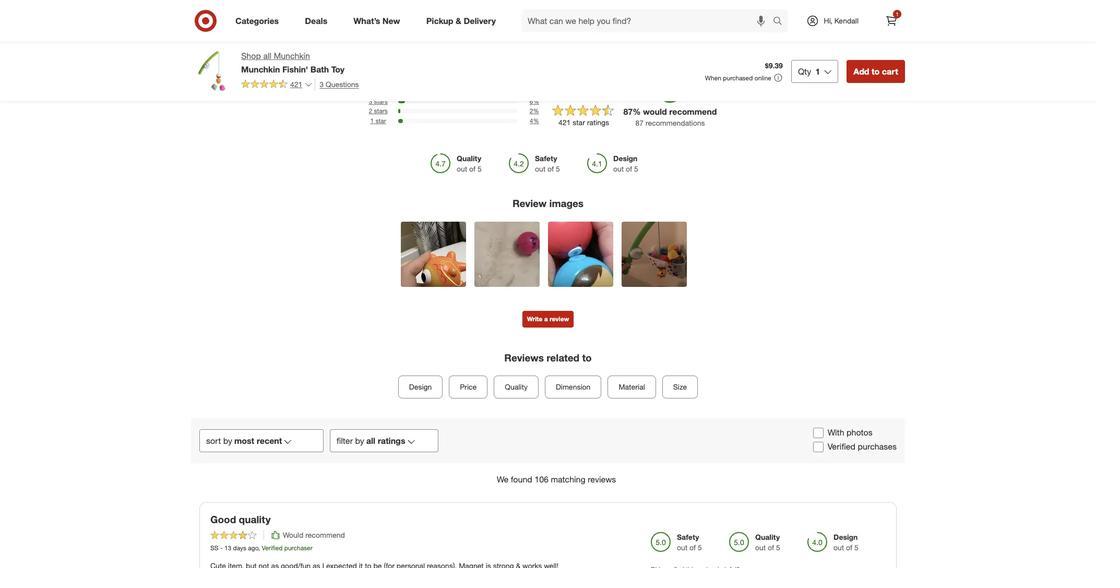 Task type: locate. For each thing, give the bounding box(es) containing it.
2 vertical spatial fun
[[231, 506, 240, 514]]

imagination.
[[242, 515, 278, 523]]

toy up the 3 questions
[[332, 64, 345, 75]]

0 vertical spatial bath
[[507, 118, 520, 126]]

a right write
[[545, 316, 548, 324]]

hand-
[[733, 125, 751, 133], [509, 162, 526, 170]]

1 horizontal spatial design
[[834, 533, 858, 542]]

0 vertical spatial design
[[614, 154, 638, 163]]

bath down them
[[585, 127, 599, 134]]

1 vertical spatial recommend
[[306, 531, 345, 540]]

toy inside hook, line and sinker pint-sized explorers love bath activities that keep them busy and engaged in the tub. introduce reel bathtime fun with the fishin' bath toy by munchkin. the magnetic fishing hook easily picks up sea creatures (which double as bobbing bath toys), and the handle is specially made to fit toddler hands. the reel even makes fun clicking sounds when turned, giving it a more realistic feel. great for developing hand-eye coordination and teaching cause and effect, too - so your little one falls hook, line and sinker for bathtime learning fun.
[[601, 127, 611, 134]]

reviews up quality
[[505, 352, 544, 364]]

for up so
[[465, 162, 472, 170]]

reviews up '4.5' at the right top of page
[[572, 41, 620, 56]]

write a review
[[527, 316, 569, 324]]

0 vertical spatial design out of 5
[[614, 154, 639, 173]]

0 horizontal spatial quality out of 5
[[457, 154, 482, 173]]

1 vertical spatial quality out of 5
[[756, 533, 781, 552]]

1 horizontal spatial toy
[[601, 127, 611, 134]]

0 vertical spatial safety out of 5
[[535, 154, 560, 173]]

6 %
[[530, 97, 539, 105]]

1 horizontal spatial 421
[[559, 118, 571, 127]]

engage
[[518, 506, 541, 514]]

0 vertical spatial eye
[[751, 125, 762, 133]]

0 horizontal spatial fun
[[231, 506, 240, 514]]

$9.39
[[766, 61, 783, 70]]

line
[[550, 171, 561, 179], [281, 506, 291, 514]]

ratings
[[587, 118, 610, 127], [378, 436, 406, 447]]

1 vertical spatial line
[[281, 506, 291, 514]]

stars up 1 star
[[374, 107, 388, 115]]

baby up munchkin's
[[208, 492, 231, 503]]

fun up one's
[[231, 506, 240, 514]]

1 horizontal spatial #1
[[247, 531, 254, 538]]

1 2 from the left
[[369, 107, 372, 115]]

1 vertical spatial the
[[651, 144, 662, 152]]

0 horizontal spatial for
[[465, 162, 472, 170]]

purchases
[[858, 442, 897, 452]]

ratings right "filter"
[[378, 436, 406, 447]]

fishin' inside hook, line and sinker pint-sized explorers love bath activities that keep them busy and engaged in the tub. introduce reel bathtime fun with the fishin' bath toy by munchkin. the magnetic fishing hook easily picks up sea creatures (which double as bobbing bath toys), and the handle is specially made to fit toddler hands. the reel even makes fun clicking sounds when turned, giving it a more realistic feel. great for developing hand-eye coordination and teaching cause and effect, too - so your little one falls hook, line and sinker for bathtime learning fun.
[[563, 127, 583, 134]]

the down as
[[651, 144, 662, 152]]

the up clicking
[[504, 144, 513, 152]]

0 vertical spatial magnetic
[[764, 108, 791, 116]]

is up 13
[[228, 531, 233, 538]]

bathtime down cause
[[606, 171, 632, 179]]

made
[[572, 144, 589, 152]]

3 for 3 questions
[[320, 80, 324, 89]]

munchkin up 421 link
[[274, 51, 310, 61]]

is inside hook, line and sinker pint-sized explorers love bath activities that keep them busy and engaged in the tub. introduce reel bathtime fun with the fishin' bath toy by munchkin. the magnetic fishing hook easily picks up sea creatures (which double as bobbing bath toys), and the handle is specially made to fit toddler hands. the reel even makes fun clicking sounds when turned, giving it a more realistic feel. great for developing hand-eye coordination and teaching cause and effect, too - so your little one falls hook, line and sinker for bathtime learning fun.
[[537, 144, 542, 152]]

1 stars from the top
[[374, 97, 388, 105]]

0 horizontal spatial safety out of 5
[[535, 154, 560, 173]]

effect,
[[431, 171, 449, 179]]

0 vertical spatial 1
[[896, 11, 899, 17]]

With photos checkbox
[[814, 428, 824, 439]]

reel up feel.
[[431, 153, 442, 161]]

0 vertical spatial bathtime
[[499, 127, 525, 134]]

sized
[[445, 118, 461, 126]]

0 horizontal spatial is
[[228, 531, 233, 538]]

images
[[550, 197, 584, 209]]

2 stars
[[369, 107, 388, 115]]

1 vertical spatial your
[[195, 515, 208, 523]]

recommend up helps
[[670, 107, 717, 117]]

line up make
[[281, 506, 291, 514]]

rod
[[815, 108, 824, 116]]

a down products
[[327, 515, 331, 523]]

and left 'sinker' at the top right
[[563, 171, 574, 179]]

cause
[[619, 162, 637, 170]]

contains
[[726, 108, 752, 116]]

hand- down the contains
[[733, 125, 751, 133]]

weeks
[[408, 531, 427, 538]]

add
[[854, 66, 870, 77]]

1 vertical spatial design out of 5
[[834, 533, 859, 552]]

1 vertical spatial munchkin
[[241, 64, 280, 75]]

% up engaged at the right
[[633, 107, 641, 117]]

#1 up ago
[[247, 531, 254, 538]]

1 horizontal spatial 1
[[816, 66, 821, 77]]

1 horizontal spatial verified
[[828, 442, 856, 452]]

to right add
[[872, 66, 880, 77]]

to left 'fit'
[[591, 144, 597, 152]]

a inside hook, line and sinker pint-sized explorers love bath activities that keep them busy and engaged in the tub. introduce reel bathtime fun with the fishin' bath toy by munchkin. the magnetic fishing hook easily picks up sea creatures (which double as bobbing bath toys), and the handle is specially made to fit toddler hands. the reel even makes fun clicking sounds when turned, giving it a more realistic feel. great for developing hand-eye coordination and teaching cause and effect, too - so your little one falls hook, line and sinker for bathtime learning fun.
[[608, 153, 612, 161]]

0 vertical spatial little
[[491, 171, 503, 179]]

& right pickup
[[456, 15, 462, 26]]

coordination inside hook, line and sinker pint-sized explorers love bath activities that keep them busy and engaged in the tub. introduce reel bathtime fun with the fishin' bath toy by munchkin. the magnetic fishing hook easily picks up sea creatures (which double as bobbing bath toys), and the handle is specially made to fit toddler hands. the reel even makes fun clicking sounds when turned, giving it a more realistic feel. great for developing hand-eye coordination and teaching cause and effect, too - so your little one falls hook, line and sinker for bathtime learning fun.
[[539, 162, 576, 170]]

0 horizontal spatial magnetic
[[445, 135, 472, 143]]

would
[[283, 531, 304, 540]]

(1)
[[753, 108, 762, 116]]

bath down sinker
[[507, 118, 520, 126]]

keep
[[563, 118, 578, 126]]

falls
[[518, 171, 530, 179]]

3 left questions
[[320, 80, 324, 89]]

busy
[[597, 118, 611, 126]]

magnetic down tub.
[[445, 135, 472, 143]]

stars up 2 stars
[[374, 97, 388, 105]]

0 vertical spatial is
[[537, 144, 542, 152]]

you
[[390, 506, 401, 514]]

so
[[467, 171, 474, 179]]

line
[[460, 104, 479, 115]]

1 horizontal spatial star
[[573, 118, 585, 127]]

deals
[[305, 15, 328, 26]]

1 right the kendall
[[896, 11, 899, 17]]

87 up engaged at the right
[[624, 107, 633, 117]]

0 horizontal spatial reel
[[431, 153, 442, 161]]

fishing up toys),
[[474, 135, 494, 143]]

material button
[[608, 376, 656, 399]]

% inside the 87 % would recommend 87 recommendations
[[633, 107, 641, 117]]

little down the developing at the top of the page
[[491, 171, 503, 179]]

is
[[537, 144, 542, 152], [228, 531, 233, 538]]

0 vertical spatial hand-
[[733, 125, 751, 133]]

guest review image 2 of 4, zoom in image
[[475, 222, 540, 288]]

and inside "bath toy set contains (1) magnetic fishing rod and (3) underwater bobbers helps develop hand-eye coordination"
[[826, 108, 838, 116]]

your right so
[[476, 171, 489, 179]]

bathtime up according
[[299, 515, 325, 523]]

and up 'sinker' at the top right
[[578, 162, 590, 170]]

coordination inside "bath toy set contains (1) magnetic fishing rod and (3) underwater bobbers helps develop hand-eye coordination"
[[764, 125, 801, 133]]

0 horizontal spatial 1
[[371, 117, 374, 125]]

munchkin. inside hook, line and sinker pint-sized explorers love bath activities that keep them busy and engaged in the tub. introduce reel bathtime fun with the fishin' bath toy by munchkin. the magnetic fishing hook easily picks up sea creatures (which double as bobbing bath toys), and the handle is specially made to fit toddler hands. the reel even makes fun clicking sounds when turned, giving it a more realistic feel. great for developing hand-eye coordination and teaching cause and effect, too - so your little one falls hook, line and sinker for bathtime learning fun.
[[622, 127, 653, 134]]

421
[[290, 80, 303, 89], [559, 118, 571, 127]]

a right it
[[608, 153, 612, 161]]

2 up 1 star
[[369, 107, 372, 115]]

1 vertical spatial with
[[396, 515, 408, 523]]

0 vertical spatial munchkin.
[[622, 127, 653, 134]]

hook,
[[532, 171, 549, 179]]

0 horizontal spatial the
[[431, 135, 443, 143]]

1 horizontal spatial 3
[[369, 97, 372, 105]]

1 link
[[881, 9, 904, 32]]

bath up "makes" at top left
[[457, 144, 470, 152]]

421 down shop all munchkin munchkin fishin' bath toy at the left of the page
[[290, 80, 303, 89]]

0 horizontal spatial hand-
[[509, 162, 526, 170]]

line right hook,
[[550, 171, 561, 179]]

Verified purchases checkbox
[[814, 442, 824, 453]]

recommend
[[670, 107, 717, 117], [306, 531, 345, 540]]

the
[[431, 135, 443, 143], [651, 144, 662, 152]]

1 vertical spatial eye
[[526, 162, 537, 170]]

pickup & delivery link
[[418, 9, 509, 32]]

eye inside "bath toy set contains (1) magnetic fishing rod and (3) underwater bobbers helps develop hand-eye coordination"
[[751, 125, 762, 133]]

munchkin. down engaged at the right
[[622, 127, 653, 134]]

0 horizontal spatial -
[[220, 545, 223, 552]]

with inside munchkin's fun and creative line of bath products has everything you need to stay organized, have fun, and engage your little one's imagination. make bathtime a splash hit every time with munchkin.
[[396, 515, 408, 523]]

recommend down the splash
[[306, 531, 345, 540]]

0 horizontal spatial design
[[614, 154, 638, 163]]

design for quality out of 5
[[834, 533, 858, 542]]

design button
[[398, 376, 443, 399]]

ratings up (which
[[587, 118, 610, 127]]

1 vertical spatial #1
[[247, 531, 254, 538]]

realistic
[[631, 153, 654, 161]]

0 horizontal spatial by
[[223, 436, 232, 447]]

and up love
[[482, 104, 498, 115]]

- left so
[[463, 171, 465, 179]]

munchkin down shop
[[241, 64, 280, 75]]

2 stars from the top
[[374, 107, 388, 115]]

the down pint-
[[431, 127, 440, 134]]

4
[[530, 117, 534, 125]]

1 vertical spatial safety out of 5
[[677, 533, 702, 552]]

verified right ,
[[262, 545, 283, 552]]

1 for 1
[[896, 11, 899, 17]]

2 2 from the left
[[530, 107, 534, 115]]

1 horizontal spatial coordination
[[764, 125, 801, 133]]

1 vertical spatial 1
[[816, 66, 821, 77]]

0 vertical spatial fishin'
[[283, 64, 308, 75]]

bath inside "bath toy set contains (1) magnetic fishing rod and (3) underwater bobbers helps develop hand-eye coordination"
[[689, 108, 703, 116]]

0 vertical spatial 421
[[290, 80, 303, 89]]

to right according
[[323, 531, 329, 538]]

bathtime up easily
[[499, 127, 525, 134]]

star for 1
[[376, 117, 386, 125]]

3 up 2 stars
[[369, 97, 372, 105]]

1 vertical spatial design
[[834, 533, 858, 542]]

% for 4
[[534, 117, 539, 125]]

and right 'busy' on the right of the page
[[613, 118, 624, 126]]

and down the #1 baby bath brand*
[[242, 506, 253, 514]]

0 horizontal spatial munchkin.
[[410, 515, 441, 523]]

1 vertical spatial verified
[[262, 545, 283, 552]]

hand- inside hook, line and sinker pint-sized explorers love bath activities that keep them busy and engaged in the tub. introduce reel bathtime fun with the fishin' bath toy by munchkin. the magnetic fishing hook easily picks up sea creatures (which double as bobbing bath toys), and the handle is specially made to fit toddler hands. the reel even makes fun clicking sounds when turned, giving it a more realistic feel. great for developing hand-eye coordination and teaching cause and effect, too - so your little one falls hook, line and sinker for bathtime learning fun.
[[509, 162, 526, 170]]

421 up sea
[[559, 118, 571, 127]]

introduce
[[455, 127, 484, 134]]

0 vertical spatial coordination
[[764, 125, 801, 133]]

2 horizontal spatial a
[[608, 153, 612, 161]]

bath
[[311, 64, 329, 75], [689, 108, 703, 116], [585, 127, 599, 134], [233, 492, 254, 503], [256, 531, 270, 538]]

1 vertical spatial little
[[210, 515, 222, 523]]

munchkin. down stay on the left bottom of page
[[410, 515, 441, 523]]

with
[[538, 127, 550, 134], [396, 515, 408, 523]]

bobbers
[[689, 117, 713, 124]]

% up 2 %
[[534, 97, 539, 105]]

0 vertical spatial -
[[463, 171, 465, 179]]

munchkin.
[[622, 127, 653, 134], [410, 515, 441, 523]]

feel.
[[431, 162, 444, 170]]

1 vertical spatial fishin'
[[563, 127, 583, 134]]

your inside munchkin's fun and creative line of bath products has everything you need to stay organized, have fun, and engage your little one's imagination. make bathtime a splash hit every time with munchkin.
[[195, 515, 208, 523]]

is down picks
[[537, 144, 542, 152]]

fishing left rod
[[793, 108, 813, 116]]

great
[[446, 162, 463, 170]]

bath inside munchkin's fun and creative line of bath products has everything you need to stay organized, have fun, and engage your little one's imagination. make bathtime a splash hit every time with munchkin.
[[301, 506, 314, 514]]

1 for 1 star
[[371, 117, 374, 125]]

1 horizontal spatial 2
[[530, 107, 534, 115]]

& right the ratings
[[561, 41, 569, 56]]

0 horizontal spatial design out of 5
[[614, 154, 639, 173]]

1 vertical spatial toy
[[601, 127, 611, 134]]

0 vertical spatial all
[[263, 51, 272, 61]]

% down 2 %
[[534, 117, 539, 125]]

% for 87
[[633, 107, 641, 117]]

5
[[478, 164, 482, 173], [556, 164, 560, 173], [635, 164, 639, 173], [698, 543, 702, 552], [777, 543, 781, 552], [855, 543, 859, 552]]

(latest
[[376, 531, 396, 538]]

0 vertical spatial fun
[[527, 127, 536, 134]]

by up (which
[[613, 127, 620, 134]]

0 vertical spatial toy
[[332, 64, 345, 75]]

baby left iri
[[331, 531, 346, 538]]

by for sort by most recent
[[223, 436, 232, 447]]

toy down 'busy' on the right of the page
[[601, 127, 611, 134]]

all right "filter"
[[367, 436, 376, 447]]

eye down sounds at the left top of the page
[[526, 162, 537, 170]]

1 horizontal spatial little
[[491, 171, 503, 179]]

2
[[369, 107, 372, 115], [530, 107, 534, 115]]

hi,
[[825, 16, 833, 25]]

the
[[431, 127, 440, 134], [552, 127, 562, 134], [504, 144, 513, 152], [235, 531, 245, 538]]

1 horizontal spatial baby
[[331, 531, 346, 538]]

fun down activities
[[527, 127, 536, 134]]

2 up 4
[[530, 107, 534, 115]]

eye down (1)
[[751, 125, 762, 133]]

kendall
[[835, 16, 859, 25]]

to inside munchkin's fun and creative line of bath products has everything you need to stay organized, have fun, and engage your little one's imagination. make bathtime a splash hit every time with munchkin.
[[420, 506, 425, 514]]

1 horizontal spatial by
[[355, 436, 364, 447]]

with inside hook, line and sinker pint-sized explorers love bath activities that keep them busy and engaged in the tub. introduce reel bathtime fun with the fishin' bath toy by munchkin. the magnetic fishing hook easily picks up sea creatures (which double as bobbing bath toys), and the handle is specially made to fit toddler hands. the reel even makes fun clicking sounds when turned, giving it a more realistic feel. great for developing hand-eye coordination and teaching cause and effect, too - so your little one falls hook, line and sinker for bathtime learning fun.
[[538, 127, 550, 134]]

coordination
[[764, 125, 801, 133], [539, 162, 576, 170]]

0 horizontal spatial 421
[[290, 80, 303, 89]]

by right sort
[[223, 436, 232, 447]]

online
[[755, 74, 772, 82]]

1 horizontal spatial a
[[545, 316, 548, 324]]

0 horizontal spatial #1
[[195, 492, 205, 503]]

toy
[[332, 64, 345, 75], [601, 127, 611, 134]]

little down munchkin's
[[210, 515, 222, 523]]

ratings
[[514, 41, 558, 56]]

star down 2 stars
[[376, 117, 386, 125]]

421 for 421
[[290, 80, 303, 89]]

reviews related to
[[505, 352, 592, 364]]

#1
[[195, 492, 205, 503], [247, 531, 254, 538]]

and down hook at left
[[491, 144, 502, 152]]

fishin' up 421 link
[[283, 64, 308, 75]]

0 horizontal spatial little
[[210, 515, 222, 523]]

1 horizontal spatial reel
[[486, 127, 497, 134]]

the up 'bobbing'
[[431, 135, 443, 143]]

to inside hook, line and sinker pint-sized explorers love bath activities that keep them busy and engaged in the tub. introduce reel bathtime fun with the fishin' bath toy by munchkin. the magnetic fishing hook easily picks up sea creatures (which double as bobbing bath toys), and the handle is specially made to fit toddler hands. the reel even makes fun clicking sounds when turned, giving it a more realistic feel. great for developing hand-eye coordination and teaching cause and effect, too - so your little one falls hook, line and sinker for bathtime learning fun.
[[591, 144, 597, 152]]

pickup & delivery
[[427, 15, 496, 26]]

turned,
[[560, 153, 581, 161]]

all right shop
[[263, 51, 272, 61]]

87 % would recommend 87 recommendations
[[624, 107, 717, 127]]

munchkin. inside munchkin's fun and creative line of bath products has everything you need to stay organized, have fun, and engage your little one's imagination. make bathtime a splash hit every time with munchkin.
[[410, 515, 441, 523]]

1 horizontal spatial the
[[651, 144, 662, 152]]

bath up 3 questions link
[[311, 64, 329, 75]]

2 vertical spatial bathtime
[[299, 515, 325, 523]]

and
[[482, 104, 498, 115], [826, 108, 838, 116], [613, 118, 624, 126], [491, 144, 502, 152], [578, 162, 590, 170], [639, 162, 650, 170], [563, 171, 574, 179], [242, 506, 253, 514], [505, 506, 516, 514]]

1 right qty
[[816, 66, 821, 77]]

bath up bobbers
[[689, 108, 703, 116]]

and left (3)
[[826, 108, 838, 116]]

0 vertical spatial line
[[550, 171, 561, 179]]

fun up the developing at the top of the page
[[483, 153, 492, 161]]

for down teaching
[[596, 171, 604, 179]]

munchkin's fun and creative line of bath products has everything you need to stay organized, have fun, and engage your little one's imagination. make bathtime a splash hit every time with munchkin.
[[195, 506, 541, 523]]

2 horizontal spatial bath
[[507, 118, 520, 126]]

1 horizontal spatial reviews
[[572, 41, 620, 56]]

#1 up munchkin's
[[195, 492, 205, 503]]

to left stay on the left bottom of page
[[420, 506, 425, 514]]

0 horizontal spatial 3
[[320, 80, 324, 89]]

magnetic inside hook, line and sinker pint-sized explorers love bath activities that keep them busy and engaged in the tub. introduce reel bathtime fun with the fishin' bath toy by munchkin. the magnetic fishing hook easily picks up sea creatures (which double as bobbing bath toys), and the handle is specially made to fit toddler hands. the reel even makes fun clicking sounds when turned, giving it a more realistic feel. great for developing hand-eye coordination and teaching cause and effect, too - so your little one falls hook, line and sinker for bathtime learning fun.
[[445, 135, 472, 143]]

verified purchases
[[828, 442, 897, 452]]

13
[[225, 545, 232, 552]]

3 for 3 stars
[[369, 97, 372, 105]]

your down munchkin's
[[195, 515, 208, 523]]

2 vertical spatial bath
[[301, 506, 314, 514]]

0 vertical spatial #1
[[195, 492, 205, 503]]

(which
[[601, 135, 621, 143]]

% up 4 %
[[534, 107, 539, 115]]

0 vertical spatial your
[[476, 171, 489, 179]]

0 horizontal spatial safety
[[535, 154, 558, 163]]

1 horizontal spatial is
[[537, 144, 542, 152]]

421 for 421 star ratings
[[559, 118, 571, 127]]

data.
[[359, 531, 374, 538]]

toys),
[[472, 144, 489, 152]]

what's new link
[[345, 9, 413, 32]]

reel down love
[[486, 127, 497, 134]]

87
[[624, 107, 633, 117], [636, 118, 644, 127]]

% for 6
[[534, 97, 539, 105]]

1 horizontal spatial &
[[561, 41, 569, 56]]

0 vertical spatial 87
[[624, 107, 633, 117]]

with down you
[[396, 515, 408, 523]]

double
[[623, 135, 643, 143]]

0 vertical spatial a
[[608, 153, 612, 161]]

brand*
[[257, 492, 288, 503]]

of
[[470, 164, 476, 173], [548, 164, 554, 173], [626, 164, 633, 173], [293, 506, 299, 514], [690, 543, 696, 552], [768, 543, 775, 552], [847, 543, 853, 552]]

1 down 2 stars
[[371, 117, 374, 125]]

3 questions
[[320, 80, 359, 89]]

2020).
[[483, 531, 502, 538]]

0 horizontal spatial star
[[376, 117, 386, 125]]

0 horizontal spatial &
[[456, 15, 462, 26]]

1 vertical spatial -
[[220, 545, 223, 552]]

giving
[[583, 153, 601, 161]]

hand- up falls
[[509, 162, 526, 170]]

found
[[511, 475, 533, 485]]

87 left in
[[636, 118, 644, 127]]

- left 13
[[220, 545, 223, 552]]

1 horizontal spatial all
[[367, 436, 376, 447]]

stars
[[374, 97, 388, 105], [374, 107, 388, 115]]

what's new
[[354, 15, 400, 26]]

filter by all ratings
[[337, 436, 406, 447]]

0 vertical spatial 3
[[320, 80, 324, 89]]

0 vertical spatial verified
[[828, 442, 856, 452]]

fit
[[599, 144, 604, 152]]



Task type: describe. For each thing, give the bounding box(es) containing it.
what's
[[354, 15, 380, 26]]

design for safety out of 5
[[614, 154, 638, 163]]

even
[[444, 153, 459, 161]]

write a review button
[[523, 312, 574, 328]]

hook, line and sinker pint-sized explorers love bath activities that keep them busy and engaged in the tub. introduce reel bathtime fun with the fishin' bath toy by munchkin. the magnetic fishing hook easily picks up sea creatures (which double as bobbing bath toys), and the handle is specially made to fit toddler hands. the reel even makes fun clicking sounds when turned, giving it a more realistic feel. great for developing hand-eye coordination and teaching cause and effect, too - so your little one falls hook, line and sinker for bathtime learning fun.
[[431, 104, 662, 187]]

too
[[451, 171, 461, 179]]

purchaser
[[285, 545, 313, 552]]

0 vertical spatial munchkin
[[274, 51, 310, 61]]

creatures
[[571, 135, 599, 143]]

1 vertical spatial for
[[596, 171, 604, 179]]

1 vertical spatial reel
[[431, 153, 442, 161]]

eye inside hook, line and sinker pint-sized explorers love bath activities that keep them busy and engaged in the tub. introduce reel bathtime fun with the fishin' bath toy by munchkin. the magnetic fishing hook easily picks up sea creatures (which double as bobbing bath toys), and the handle is specially made to fit toddler hands. the reel even makes fun clicking sounds when turned, giving it a more realistic feel. great for developing hand-eye coordination and teaching cause and effect, too - so your little one falls hook, line and sinker for bathtime learning fun.
[[526, 162, 537, 170]]

fun inside munchkin's fun and creative line of bath products has everything you need to stay organized, have fun, and engage your little one's imagination. make bathtime a splash hit every time with munchkin.
[[231, 506, 240, 514]]

1 vertical spatial baby
[[331, 531, 346, 538]]

421 star ratings
[[559, 118, 610, 127]]

shop
[[241, 51, 261, 61]]

ss
[[210, 545, 219, 552]]

0 horizontal spatial 87
[[624, 107, 633, 117]]

every
[[363, 515, 380, 523]]

march
[[451, 531, 470, 538]]

cart
[[883, 66, 899, 77]]

price button
[[449, 376, 488, 399]]

fishing inside hook, line and sinker pint-sized explorers love bath activities that keep them busy and engaged in the tub. introduce reel bathtime fun with the fishin' bath toy by munchkin. the magnetic fishing hook easily picks up sea creatures (which double as bobbing bath toys), and the handle is specially made to fit toddler hands. the reel even makes fun clicking sounds when turned, giving it a more realistic feel. great for developing hand-eye coordination and teaching cause and effect, too - so your little one falls hook, line and sinker for bathtime learning fun.
[[474, 135, 494, 143]]

1 vertical spatial fun
[[483, 153, 492, 161]]

(3)
[[840, 108, 848, 116]]

bath inside shop all munchkin munchkin fishin' bath toy
[[311, 64, 329, 75]]

sort
[[206, 436, 221, 447]]

0 horizontal spatial recommend
[[306, 531, 345, 540]]

stars for 3 stars
[[374, 97, 388, 105]]

and right fun,
[[505, 506, 516, 514]]

little inside hook, line and sinker pint-sized explorers love bath activities that keep them busy and engaged in the tub. introduce reel bathtime fun with the fishin' bath toy by munchkin. the magnetic fishing hook easily picks up sea creatures (which double as bobbing bath toys), and the handle is specially made to fit toddler hands. the reel even makes fun clicking sounds when turned, giving it a more realistic feel. great for developing hand-eye coordination and teaching cause and effect, too - so your little one falls hook, line and sinker for bathtime learning fun.
[[491, 171, 503, 179]]

need
[[403, 506, 418, 514]]

engaged
[[626, 118, 653, 126]]

recommend inside the 87 % would recommend 87 recommendations
[[670, 107, 717, 117]]

with
[[828, 428, 845, 438]]

good
[[210, 514, 236, 526]]

1 horizontal spatial quality out of 5
[[756, 533, 781, 552]]

love
[[492, 118, 505, 126]]

0 horizontal spatial verified
[[262, 545, 283, 552]]

1 horizontal spatial safety out of 5
[[677, 533, 702, 552]]

pint-
[[431, 118, 445, 126]]

3 stars
[[369, 97, 388, 105]]

when
[[542, 153, 558, 161]]

brand
[[272, 531, 290, 538]]

sounds
[[518, 153, 540, 161]]

0 horizontal spatial quality
[[239, 514, 271, 526]]

fishing inside "bath toy set contains (1) magnetic fishing rod and (3) underwater bobbers helps develop hand-eye coordination"
[[793, 108, 813, 116]]

1 horizontal spatial 87
[[636, 118, 644, 127]]

,
[[258, 545, 260, 552]]

0 vertical spatial the
[[431, 135, 443, 143]]

1 vertical spatial safety
[[677, 533, 700, 542]]

1 star
[[371, 117, 386, 125]]

review images
[[513, 197, 584, 209]]

qty 1
[[799, 66, 821, 77]]

1 horizontal spatial bath
[[457, 144, 470, 152]]

qty
[[799, 66, 812, 77]]

bath toy set contains (1) magnetic fishing rod and (3) underwater bobbers helps develop hand-eye coordination
[[689, 108, 884, 133]]

1 vertical spatial ratings
[[378, 436, 406, 447]]

search
[[769, 16, 794, 27]]

would recommend
[[283, 531, 345, 540]]

filter
[[337, 436, 353, 447]]

1 horizontal spatial bathtime
[[499, 127, 525, 134]]

1 vertical spatial all
[[367, 436, 376, 447]]

ss - 13 days ago , verified purchaser
[[210, 545, 313, 552]]

material
[[619, 383, 645, 392]]

magnetic inside "bath toy set contains (1) magnetic fishing rod and (3) underwater bobbers helps develop hand-eye coordination"
[[764, 108, 791, 116]]

dimension
[[556, 383, 591, 392]]

1 vertical spatial reviews
[[505, 352, 544, 364]]

*munchkin
[[195, 531, 227, 538]]

line inside hook, line and sinker pint-sized explorers love bath activities that keep them busy and engaged in the tub. introduce reel bathtime fun with the fishin' bath toy by munchkin. the magnetic fishing hook easily picks up sea creatures (which double as bobbing bath toys), and the handle is specially made to fit toddler hands. the reel even makes fun clicking sounds when turned, giving it a more realistic feel. great for developing hand-eye coordination and teaching cause and effect, too - so your little one falls hook, line and sinker for bathtime learning fun.
[[550, 171, 561, 179]]

0 vertical spatial quality out of 5
[[457, 154, 482, 173]]

2 horizontal spatial quality
[[756, 533, 780, 542]]

size button
[[663, 376, 698, 399]]

guest review image 1 of 4, zoom in image
[[401, 222, 466, 288]]

design out of 5 for quality out of 5
[[834, 533, 859, 552]]

of inside munchkin's fun and creative line of bath products has everything you need to stay organized, have fun, and engage your little one's imagination. make bathtime a splash hit every time with munchkin.
[[293, 506, 299, 514]]

hook,
[[431, 104, 457, 115]]

toy inside shop all munchkin munchkin fishin' bath toy
[[332, 64, 345, 75]]

0 vertical spatial baby
[[208, 492, 231, 503]]

2 horizontal spatial bathtime
[[606, 171, 632, 179]]

0 vertical spatial safety
[[535, 154, 558, 163]]

design
[[409, 383, 432, 392]]

4 %
[[530, 117, 539, 125]]

by for filter by all ratings
[[355, 436, 364, 447]]

What can we help you find? suggestions appear below search field
[[522, 9, 776, 32]]

sea
[[558, 135, 569, 143]]

we found 106 matching reviews
[[497, 475, 616, 485]]

bath up ss - 13 days ago , verified purchaser
[[256, 531, 270, 538]]

image of munchkin fishin' bath toy image
[[191, 50, 233, 92]]

when purchased online
[[706, 74, 772, 82]]

it
[[603, 153, 606, 161]]

4.5
[[570, 77, 599, 102]]

stars for 2 stars
[[374, 107, 388, 115]]

add to cart
[[854, 66, 899, 77]]

everything
[[357, 506, 388, 514]]

a inside munchkin's fun and creative line of bath products has everything you need to stay organized, have fun, and engage your little one's imagination. make bathtime a splash hit every time with munchkin.
[[327, 515, 331, 523]]

learning
[[634, 171, 658, 179]]

specially
[[544, 144, 570, 152]]

would
[[644, 107, 667, 117]]

2 for 2 %
[[530, 107, 534, 115]]

0 vertical spatial reel
[[486, 127, 497, 134]]

2 horizontal spatial fun
[[527, 127, 536, 134]]

line inside munchkin's fun and creative line of bath products has everything you need to stay organized, have fun, and engage your little one's imagination. make bathtime a splash hit every time with munchkin.
[[281, 506, 291, 514]]

guest
[[477, 41, 510, 56]]

1 vertical spatial &
[[561, 41, 569, 56]]

0 vertical spatial quality
[[457, 154, 482, 163]]

bath up good quality
[[233, 492, 254, 503]]

guest review image 4 of 4, zoom in image
[[622, 222, 687, 288]]

to inside button
[[872, 66, 880, 77]]

and up learning
[[639, 162, 650, 170]]

design out of 5 for safety out of 5
[[614, 154, 639, 173]]

hands.
[[628, 144, 649, 152]]

up
[[549, 135, 556, 143]]

purchased
[[724, 74, 753, 82]]

a inside button
[[545, 316, 548, 324]]

the down that
[[552, 127, 562, 134]]

0 vertical spatial ratings
[[587, 118, 610, 127]]

% for 2
[[534, 107, 539, 115]]

#1 baby bath brand*
[[195, 492, 288, 503]]

1 vertical spatial is
[[228, 531, 233, 538]]

with photos
[[828, 428, 873, 438]]

2 for 2 stars
[[369, 107, 372, 115]]

to right related
[[583, 352, 592, 364]]

fun,
[[492, 506, 503, 514]]

little inside munchkin's fun and creative line of bath products has everything you need to stay organized, have fun, and engage your little one's imagination. make bathtime a splash hit every time with munchkin.
[[210, 515, 222, 523]]

bath inside hook, line and sinker pint-sized explorers love bath activities that keep them busy and engaged in the tub. introduce reel bathtime fun with the fishin' bath toy by munchkin. the magnetic fishing hook easily picks up sea creatures (which double as bobbing bath toys), and the handle is specially made to fit toddler hands. the reel even makes fun clicking sounds when turned, giving it a more realistic feel. great for developing hand-eye coordination and teaching cause and effect, too - so your little one falls hook, line and sinker for bathtime learning fun.
[[585, 127, 599, 134]]

teaching
[[591, 162, 617, 170]]

hook
[[495, 135, 510, 143]]

one
[[505, 171, 516, 179]]

questions
[[326, 80, 359, 89]]

the up days
[[235, 531, 245, 538]]

by inside hook, line and sinker pint-sized explorers love bath activities that keep them busy and engaged in the tub. introduce reel bathtime fun with the fishin' bath toy by munchkin. the magnetic fishing hook easily picks up sea creatures (which double as bobbing bath toys), and the handle is specially made to fit toddler hands. the reel even makes fun clicking sounds when turned, giving it a more realistic feel. great for developing hand-eye coordination and teaching cause and effect, too - so your little one falls hook, line and sinker for bathtime learning fun.
[[613, 127, 620, 134]]

0 vertical spatial &
[[456, 15, 462, 26]]

guest review image 3 of 4, zoom in image
[[548, 222, 614, 288]]

organized,
[[442, 506, 473, 514]]

tub.
[[442, 127, 454, 134]]

your inside hook, line and sinker pint-sized explorers love bath activities that keep them busy and engaged in the tub. introduce reel bathtime fun with the fishin' bath toy by munchkin. the magnetic fishing hook easily picks up sea creatures (which double as bobbing bath toys), and the handle is specially made to fit toddler hands. the reel even makes fun clicking sounds when turned, giving it a more realistic feel. great for developing hand-eye coordination and teaching cause and effect, too - so your little one falls hook, line and sinker for bathtime learning fun.
[[476, 171, 489, 179]]

in
[[654, 118, 660, 126]]

star for 421
[[573, 118, 585, 127]]

reviews
[[588, 475, 616, 485]]

- inside hook, line and sinker pint-sized explorers love bath activities that keep them busy and engaged in the tub. introduce reel bathtime fun with the fishin' bath toy by munchkin. the magnetic fishing hook easily picks up sea creatures (which double as bobbing bath toys), and the handle is specially made to fit toddler hands. the reel even makes fun clicking sounds when turned, giving it a more realistic feel. great for developing hand-eye coordination and teaching cause and effect, too - so your little one falls hook, line and sinker for bathtime learning fun.
[[463, 171, 465, 179]]

2 %
[[530, 107, 539, 115]]

most
[[235, 436, 254, 447]]

all inside shop all munchkin munchkin fishin' bath toy
[[263, 51, 272, 61]]

underwater
[[850, 108, 884, 116]]

related
[[547, 352, 580, 364]]

make
[[280, 515, 297, 523]]

0 vertical spatial for
[[465, 162, 472, 170]]

more
[[614, 153, 629, 161]]

review
[[550, 316, 569, 324]]

sinker
[[501, 104, 530, 115]]

bathtime inside munchkin's fun and creative line of bath products has everything you need to stay organized, have fun, and engage your little one's imagination. make bathtime a splash hit every time with munchkin.
[[299, 515, 325, 523]]

fishin' inside shop all munchkin munchkin fishin' bath toy
[[283, 64, 308, 75]]

hand- inside "bath toy set contains (1) magnetic fishing rod and (3) underwater bobbers helps develop hand-eye coordination"
[[733, 125, 751, 133]]



Task type: vqa. For each thing, say whether or not it's contained in the screenshot.
haagen-dazs
no



